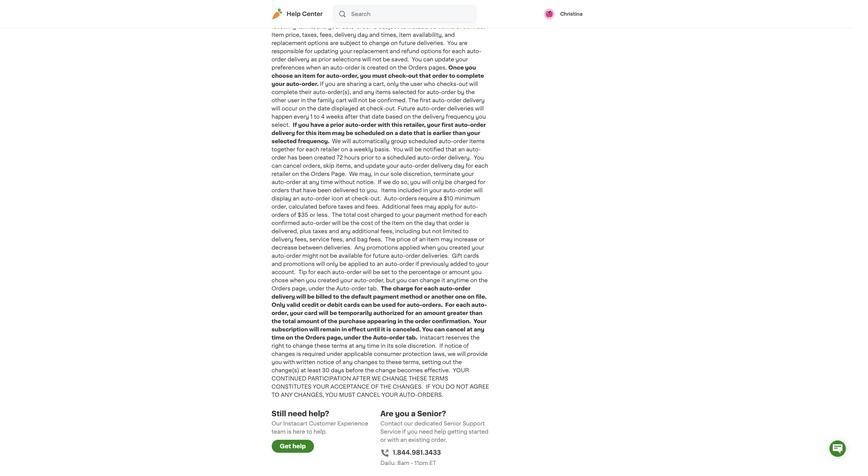 Task type: locate. For each thing, give the bounding box(es) containing it.
of inside 'the charge for each auto-order delivery will be billed to the default payment method or another one on file. only valid credit or debit cards can be used for auto-orders.  for each auto- order, your card will be temporarily authorized for an amount greater than the total amount of the purchase appearing in the order confirmation.  your subscription will remain in effect until it is canceled. you can cancel at any time on the orders page, under the auto-order tab.'
[[321, 319, 327, 324]]

1 horizontal spatial delivered
[[406, 8, 432, 13]]

1 horizontal spatial it
[[442, 278, 445, 283]]

30
[[322, 368, 330, 373]]

that inside if you are sharing a cart, only the user who checks-out will complete their auto-order(s), and any items selected for auto-order by the other user in the family cart will not be confirmed. the first auto-order delivery will occur on the date displayed at check-out. future auto-order deliveries will happen every 1 to 4 weeks after that date based on the delivery frequency you select.
[[360, 114, 371, 120]]

prior down weeks
[[330, 122, 344, 128]]

a up 'terms of service' link
[[460, 8, 463, 13]]

your down the valid
[[290, 311, 303, 316]]

1 horizontal spatial future
[[399, 40, 416, 46]]

1 horizontal spatial order.
[[431, 437, 447, 443]]

72
[[337, 155, 343, 160]]

check- inside the once you choose an item for auto-order, you must check-out that order to complete your auto-order.
[[388, 73, 408, 79]]

1 horizontal spatial this
[[392, 122, 403, 128]]

order, inside 'the charge for each auto-order delivery will be billed to the default payment method or another one on file. only valid credit or debit cards can be used for auto-orders.  for each auto- order, your card will be temporarily authorized for an amount greater than the total amount of the purchase appearing in the order confirmation.  your subscription will remain in effect until it is canceled. you can cancel at any time on the orders page, under the auto-order tab.'
[[272, 311, 289, 316]]

cards
[[516, 13, 531, 18]]

to
[[272, 392, 280, 398]]

order, up sharing
[[342, 73, 359, 79]]

prior
[[319, 57, 331, 62], [330, 122, 344, 128], [361, 155, 374, 160]]

1 vertical spatial future
[[373, 253, 390, 259]]

this up frequency.
[[306, 130, 317, 136]]

help inside button
[[293, 444, 306, 449]]

1 vertical spatial terms
[[438, 24, 455, 29]]

1 vertical spatial items
[[376, 90, 391, 95]]

0 horizontal spatial options
[[308, 40, 329, 46]]

will inside instacart reserves the right to change these terms at any time in its sole discretion.  if notice of changes is required under applicable consumer protection laws, we will provide you with written notice of any changes to these terms, setting out the change(s) at least 30 days before the change becomes effective.  your continued participation after we change these terms constitutes your acceptance of the changes.  if you do not agree to any changes, you must cancel your auto-orders.
[[457, 351, 466, 357]]

1 horizontal spatial changes
[[354, 360, 378, 365]]

2 vertical spatial orders
[[272, 212, 289, 218]]

terms, down "basis" at left top
[[298, 24, 315, 29]]

1 horizontal spatial applied
[[400, 245, 420, 251]]

if down every
[[293, 122, 297, 128]]

0 horizontal spatial amount
[[297, 319, 319, 324]]

the up 'terms of service' link
[[468, 16, 477, 21]]

prior inside if you have a prior auto-order with this retailer, your first auto-order delivery for this item may be scheduled on a date that is earlier than your selected frequency.
[[330, 122, 344, 128]]

update inside 'we will automatically group scheduled auto-order items together for each retailer on a weekly basis.  you will be notified that an auto- order has been created 72 hours prior to a scheduled auto-order delivery.  you can cancel orders, skip items, and update your auto-order delivery day for each retailer on the orders page.  we may, in our sole discretion, terminate your auto-order at any time without notice.  if we do so, you will only be charged for orders that have been delivered to you.  items included in your auto-order will display an auto-order icon at check-out.  auto-orders require a $10 minimum order, calculated before taxes and fees.  additional fees may apply for auto- orders of $35 or less.  the total cost charged to your payment method for each confirmed auto-order will be the cost of the item on the day that order is delivered, plus taxes and any additional fees, including but not limited to delivery fees, service fees, and bag fees.  the price of an item may increase or decrease between deliveries.  any promotions applied when you created your auto-order might not be available for future auto-order deliveries.  gift cards and promotions will only be applied to an auto-order if previously added to your account.  tip for each auto-order will be set to the percentage or amount you chose when you created your auto-order, but you can change it anytime on the orders page, under the auto-order tab.'
[[366, 163, 385, 169]]

do
[[392, 180, 400, 185]]

time inside 'the charge for each auto-order delivery will be billed to the default payment method or another one on file. only valid credit or debit cards can be used for auto-orders.  for each auto- order, your card will be temporarily authorized for an amount greater than the total amount of the purchase appearing in the order confirmation.  your subscription will remain in effect until it is canceled. you can cancel at any time on the orders page, under the auto-order tab.'
[[272, 335, 285, 341]]

0 horizontal spatial item
[[272, 32, 284, 38]]

file.
[[476, 294, 487, 300]]

effect
[[348, 327, 366, 332]]

total inside 'the charge for each auto-order delivery will be billed to the default payment method or another one on file. only valid credit or debit cards can be used for auto-orders.  for each auto- order, your card will be temporarily authorized for an amount greater than the total amount of the purchase appearing in the order confirmation.  your subscription will remain in effect until it is canceled. you can cancel at any time on the orders page, under the auto-order tab.'
[[283, 319, 296, 324]]

applied
[[400, 245, 420, 251], [348, 261, 368, 267]]

as
[[311, 57, 317, 62]]

with inside if you have a prior auto-order with this retailer, your first auto-order delivery for this item may be scheduled on a date that is earlier than your selected frequency.
[[378, 122, 390, 128]]

the left the price
[[385, 237, 396, 242]]

be inside if you are sharing a cart, only the user who checks-out will complete their auto-order(s), and any items selected for auto-order by the other user in the family cart will not be confirmed. the first auto-order delivery will occur on the date displayed at check-out. future auto-order deliveries will happen every 1 to 4 weeks after that date based on the delivery frequency you select.
[[369, 98, 376, 103]]

on inside if you have a prior auto-order with this retailer, your first auto-order delivery for this item may be scheduled on a date that is earlier than your selected frequency.
[[386, 130, 394, 136]]

your
[[453, 368, 469, 373], [313, 384, 329, 390], [382, 392, 398, 398]]

0 horizontal spatial service
[[381, 429, 401, 435]]

1 horizontal spatial subject
[[379, 24, 399, 29]]

out inside the once you choose an item for auto-order, you must check-out that order to complete your auto-order.
[[408, 73, 418, 79]]

0 vertical spatial only
[[387, 81, 399, 87]]

0 vertical spatial sole
[[391, 171, 402, 177]]

promotions
[[367, 245, 398, 251], [283, 261, 315, 267]]

a left cart,
[[369, 81, 372, 87]]

2 vertical spatial day
[[425, 221, 435, 226]]

promotions down bag
[[367, 245, 398, 251]]

family
[[318, 98, 335, 103]]

be inside . item price, taxes, fees, delivery day and times, item availability, and replacement options are subject to change on future deliveries.  you are responsible for updating your replacement and refund options for each auto- order delivery as prior selections will not be saved.  you can update your preferences when an auto-order is created on the orders pages.
[[383, 57, 390, 62]]

a down automatically
[[383, 155, 386, 160]]

2 vertical spatial date
[[400, 130, 413, 136]]

its
[[387, 343, 394, 349]]

1 horizontal spatial we
[[448, 351, 456, 357]]

may down limited
[[441, 237, 453, 242]]

prior down 'weekly'
[[361, 155, 374, 160]]

the up canceled.
[[404, 319, 414, 324]]

if up laws,
[[440, 343, 443, 349]]

on inside auto-order allows you to select items that will be delivered to you on a recurring basis until you cancel. by creating an auto-order, you agree to the following terms, and your auto-order is subject to instacart's
[[452, 8, 459, 13]]

1 vertical spatial with
[[283, 360, 295, 365]]

0 vertical spatial page,
[[292, 286, 307, 291]]

delivery down cancel.
[[335, 32, 356, 38]]

1 vertical spatial page,
[[327, 335, 343, 341]]

0 vertical spatial amount
[[449, 270, 470, 275]]

0 vertical spatial day
[[358, 32, 368, 38]]

than inside 'the charge for each auto-order delivery will be billed to the default payment method or another one on file. only valid credit or debit cards can be used for auto-orders.  for each auto- order, your card will be temporarily authorized for an amount greater than the total amount of the purchase appearing in the order confirmation.  your subscription will remain in effect until it is canceled. you can cancel at any time on the orders page, under the auto-order tab.'
[[470, 311, 483, 316]]

2 horizontal spatial day
[[454, 163, 465, 169]]

with inside instacart reserves the right to change these terms at any time in its sole discretion.  if notice of changes is required under applicable consumer protection laws, we will provide you with written notice of any changes to these terms, setting out the change(s) at least 30 days before the change becomes effective.  your continued participation after we change these terms constitutes your acceptance of the changes.  if you do not agree to any changes, you must cancel your auto-orders.
[[283, 360, 295, 365]]

complete
[[457, 73, 484, 79], [272, 90, 298, 95]]

selected inside if you have a prior auto-order with this retailer, your first auto-order delivery for this item may be scheduled on a date that is earlier than your selected frequency.
[[272, 139, 297, 144]]

the inside . item price, taxes, fees, delivery day and times, item availability, and replacement options are subject to change on future deliveries.  you are responsible for updating your replacement and refund options for each auto- order delivery as prior selections will not be saved.  you can update your preferences when an auto-order is created on the orders pages.
[[398, 65, 407, 70]]

after
[[345, 114, 358, 120]]

0 horizontal spatial items
[[359, 8, 374, 13]]

only down terminate
[[432, 180, 444, 185]]

1 horizontal spatial our
[[404, 421, 413, 427]]

1 vertical spatial gift
[[452, 253, 463, 259]]

charge
[[393, 286, 413, 291]]

1 vertical spatial order.
[[431, 437, 447, 443]]

$10
[[444, 196, 453, 201]]

check- inside if you are sharing a cart, only the user who checks-out will complete their auto-order(s), and any items selected for auto-order by the other user in the family cart will not be confirmed. the first auto-order delivery will occur on the date displayed at check-out. future auto-order deliveries will happen every 1 to 4 weeks after that date based on the delivery frequency you select.
[[367, 106, 386, 111]]

1 vertical spatial been
[[318, 188, 332, 193]]

item inside . item price, taxes, fees, delivery day and times, item availability, and replacement options are subject to change on future deliveries.  you are responsible for updating your replacement and refund options for each auto- order delivery as prior selections will not be saved.  you can update your preferences when an auto-order is created on the orders pages.
[[399, 32, 412, 38]]

temporarily
[[338, 311, 372, 316]]

gift inside 'we will automatically group scheduled auto-order items together for each retailer on a weekly basis.  you will be notified that an auto- order has been created 72 hours prior to a scheduled auto-order delivery.  you can cancel orders, skip items, and update your auto-order delivery day for each retailer on the orders page.  we may, in our sole discretion, terminate your auto-order at any time without notice.  if we do so, you will only be charged for orders that have been delivered to you.  items included in your auto-order will display an auto-order icon at check-out.  auto-orders require a $10 minimum order, calculated before taxes and fees.  additional fees may apply for auto- orders of $35 or less.  the total cost charged to your payment method for each confirmed auto-order will be the cost of the item on the day that order is delivered, plus taxes and any additional fees, including but not limited to delivery fees, service fees, and bag fees.  the price of an item may increase or decrease between deliveries.  any promotions applied when you created your auto-order might not be available for future auto-order deliveries.  gift cards and promotions will only be applied to an auto-order if previously added to your account.  tip for each auto-order will be set to the percentage or amount you chose when you created your auto-order, but you can change it anytime on the orders page, under the auto-order tab.'
[[452, 253, 463, 259]]

required
[[302, 351, 325, 357]]

2 vertical spatial check-
[[352, 196, 371, 201]]

0 vertical spatial method
[[442, 212, 463, 218]]

terms inside terms of promos, credits, & gift cards
[[505, 6, 521, 11]]

but right including
[[422, 229, 431, 234]]

price,
[[285, 32, 301, 38]]

will inside . item price, taxes, fees, delivery day and times, item availability, and replacement options are subject to change on future deliveries.  you are responsible for updating your replacement and refund options for each auto- order delivery as prior selections will not be saved.  you can update your preferences when an auto-order is created on the orders pages.
[[362, 57, 371, 62]]

1 horizontal spatial may
[[425, 204, 437, 210]]

orders down refund
[[408, 65, 427, 70]]

the charge for each auto-order delivery will be billed to the default payment method or another one on file. only valid credit or debit cards can be used for auto-orders.  for each auto- order, your card will be temporarily authorized for an amount greater than the total amount of the purchase appearing in the order confirmation.  your subscription will remain in effect until it is canceled. you can cancel at any time on the orders page, under the auto-order tab.
[[272, 286, 488, 341]]

1 vertical spatial instacart
[[283, 421, 308, 427]]

1 vertical spatial need
[[419, 429, 433, 435]]

select.
[[272, 122, 290, 128]]

to inside 'the charge for each auto-order delivery will be billed to the default payment method or another one on file. only valid credit or debit cards can be used for auto-orders.  for each auto- order, your card will be temporarily authorized for an amount greater than the total amount of the purchase appearing in the order confirmation.  your subscription will remain in effect until it is canceled. you can cancel at any time on the orders page, under the auto-order tab.'
[[333, 294, 339, 300]]

1 horizontal spatial taxes
[[338, 204, 353, 210]]

if inside 'we will automatically group scheduled auto-order items together for each retailer on a weekly basis.  you will be notified that an auto- order has been created 72 hours prior to a scheduled auto-order delivery.  you can cancel orders, skip items, and update your auto-order delivery day for each retailer on the orders page.  we may, in our sole discretion, terminate your auto-order at any time without notice.  if we do so, you will only be charged for orders that have been delivered to you.  items included in your auto-order will display an auto-order icon at check-out.  auto-orders require a $10 minimum order, calculated before taxes and fees.  additional fees may apply for auto- orders of $35 or less.  the total cost charged to your payment method for each confirmed auto-order will be the cost of the item on the day that order is delivered, plus taxes and any additional fees, including but not limited to delivery fees, service fees, and bag fees.  the price of an item may increase or decrease between deliveries.  any promotions applied when you created your auto-order might not be available for future auto-order deliveries.  gift cards and promotions will only be applied to an auto-order if previously added to your account.  tip for each auto-order will be set to the percentage or amount you chose when you created your auto-order, but you can change it anytime on the orders page, under the auto-order tab.'
[[416, 261, 419, 267]]

change down percentage
[[420, 278, 440, 283]]

until down appearing
[[367, 327, 380, 332]]

1 vertical spatial this
[[306, 130, 317, 136]]

for inside if you have a prior auto-order with this retailer, your first auto-order delivery for this item may be scheduled on a date that is earlier than your selected frequency.
[[296, 130, 305, 136]]

decrease
[[272, 245, 297, 251]]

0 vertical spatial total
[[344, 212, 356, 218]]

0 vertical spatial than
[[453, 130, 466, 136]]

a up group on the top left of the page
[[395, 130, 398, 136]]

your down frequency
[[467, 130, 480, 136]]

fees
[[411, 204, 423, 210]]

becomes
[[397, 368, 423, 373]]

senior
[[444, 421, 461, 427]]

we inside instacart reserves the right to change these terms at any time in its sole discretion.  if notice of changes is required under applicable consumer protection laws, we will provide you with written notice of any changes to these terms, setting out the change(s) at least 30 days before the change becomes effective.  your continued participation after we change these terms constitutes your acceptance of the changes.  if you do not agree to any changes, you must cancel your auto-orders.
[[448, 351, 456, 357]]

total up subscription
[[283, 319, 296, 324]]

fees, inside . item price, taxes, fees, delivery day and times, item availability, and replacement options are subject to change on future deliveries.  you are responsible for updating your replacement and refund options for each auto- order delivery as prior selections will not be saved.  you can update your preferences when an auto-order is created on the orders pages.
[[320, 32, 333, 38]]

1 vertical spatial under
[[344, 335, 361, 341]]

will left provide at the right of page
[[457, 351, 466, 357]]

promos,
[[528, 6, 549, 11]]

participation
[[308, 376, 351, 382]]

instacart up laws,
[[420, 335, 444, 341]]

orders up 'display'
[[272, 188, 289, 193]]

0 vertical spatial complete
[[457, 73, 484, 79]]

1 horizontal spatial items
[[376, 90, 391, 95]]

of left $35
[[291, 212, 296, 218]]

notice
[[445, 343, 462, 349], [317, 360, 334, 365]]

future up refund
[[399, 40, 416, 46]]

1 horizontal spatial than
[[470, 311, 483, 316]]

taxes
[[338, 204, 353, 210], [313, 229, 328, 234]]

card
[[304, 311, 318, 316]]

in inside instacart reserves the right to change these terms at any time in its sole discretion.  if notice of changes is required under applicable consumer protection laws, we will provide you with written notice of any changes to these terms, setting out the change(s) at least 30 days before the change becomes effective.  your continued participation after we change these terms constitutes your acceptance of the changes.  if you do not agree to any changes, you must cancel your auto-orders.
[[381, 343, 386, 349]]

an left "existing"
[[400, 437, 407, 443]]

1 horizontal spatial only
[[387, 81, 399, 87]]

reserves
[[446, 335, 469, 341]]

until down allows at left top
[[314, 16, 325, 21]]

is inside if you have a prior auto-order with this retailer, your first auto-order delivery for this item may be scheduled on a date that is earlier than your selected frequency.
[[427, 130, 432, 136]]

item inside the once you choose an item for auto-order, you must check-out that order to complete your auto-order.
[[303, 73, 316, 79]]

1 vertical spatial terms,
[[403, 360, 421, 365]]

that inside if you have a prior auto-order with this retailer, your first auto-order delivery for this item may be scheduled on a date that is earlier than your selected frequency.
[[414, 130, 426, 136]]

if up items
[[378, 180, 382, 185]]

been down skip
[[318, 188, 332, 193]]

been up orders,
[[299, 155, 313, 160]]

an inside the once you choose an item for auto-order, you must check-out that order to complete your auto-order.
[[294, 73, 301, 79]]

1 horizontal spatial out
[[443, 360, 452, 365]]

or right increase
[[479, 237, 485, 242]]

1.844.981.3433 link
[[393, 449, 441, 458]]

our inside 'we will automatically group scheduled auto-order items together for each retailer on a weekly basis.  you will be notified that an auto- order has been created 72 hours prior to a scheduled auto-order delivery.  you can cancel orders, skip items, and update your auto-order delivery day for each retailer on the orders page.  we may, in our sole discretion, terminate your auto-order at any time without notice.  if we do so, you will only be charged for orders that have been delivered to you.  items included in your auto-order will display an auto-order icon at check-out.  auto-orders require a $10 minimum order, calculated before taxes and fees.  additional fees may apply for auto- orders of $35 or less.  the total cost charged to your payment method for each confirmed auto-order will be the cost of the item on the day that order is delivered, plus taxes and any additional fees, including but not limited to delivery fees, service fees, and bag fees.  the price of an item may increase or decrease between deliveries.  any promotions applied when you created your auto-order might not be available for future auto-order deliveries.  gift cards and promotions will only be applied to an auto-order if previously added to your account.  tip for each auto-order will be set to the percentage or amount you chose when you created your auto-order, but you can change it anytime on the orders page, under the auto-order tab.'
[[380, 171, 389, 177]]

is down creating
[[373, 24, 377, 29]]

at right the displayed
[[360, 106, 365, 111]]

0 vertical spatial out
[[408, 73, 418, 79]]

1 horizontal spatial when
[[306, 65, 321, 70]]

cancel inside 'the charge for each auto-order delivery will be billed to the default payment method or another one on file. only valid credit or debit cards can be used for auto-orders.  for each auto- order, your card will be temporarily authorized for an amount greater than the total amount of the purchase appearing in the order confirmation.  your subscription will remain in effect until it is canceled. you can cancel at any time on the orders page, under the auto-order tab.'
[[446, 327, 466, 332]]

page, inside 'the charge for each auto-order delivery will be billed to the default payment method or another one on file. only valid credit or debit cards can be used for auto-orders.  for each auto- order, your card will be temporarily authorized for an amount greater than the total amount of the purchase appearing in the order confirmation.  your subscription will remain in effect until it is canceled. you can cancel at any time on the orders page, under the auto-order tab.'
[[327, 335, 343, 341]]

a down weeks
[[326, 122, 329, 128]]

page, down the tip at the bottom left of page
[[292, 286, 307, 291]]

is left earlier
[[427, 130, 432, 136]]

be inside if you have a prior auto-order with this retailer, your first auto-order delivery for this item may be scheduled on a date that is earlier than your selected frequency.
[[346, 130, 353, 136]]

you up change(s)
[[272, 360, 282, 365]]

any inside 'the charge for each auto-order delivery will be billed to the default payment method or another one on file. only valid credit or debit cards can be used for auto-orders.  for each auto- order, your card will be temporarily authorized for an amount greater than the total amount of the purchase appearing in the order confirmation.  your subscription will remain in effect until it is canceled. you can cancel at any time on the orders page, under the auto-order tab.'
[[474, 327, 485, 332]]

weekly
[[354, 147, 373, 152]]

any down orders,
[[309, 180, 319, 185]]

subject inside . item price, taxes, fees, delivery day and times, item availability, and replacement options are subject to change on future deliveries.  you are responsible for updating your replacement and refund options for each auto- order delivery as prior selections will not be saved.  you can update your preferences when an auto-order is created on the orders pages.
[[340, 40, 361, 46]]

0 horizontal spatial first
[[420, 98, 431, 103]]

1 horizontal spatial date
[[372, 114, 384, 120]]

1 horizontal spatial method
[[442, 212, 463, 218]]

1 vertical spatial orders
[[399, 196, 417, 201]]

order. inside are you a senior? contact our dedicated senior support service if you need help getting started or with an existing order.
[[431, 437, 447, 443]]

tab. up default
[[368, 286, 378, 291]]

future up set
[[373, 253, 390, 259]]

payment inside 'we will automatically group scheduled auto-order items together for each retailer on a weekly basis.  you will be notified that an auto- order has been created 72 hours prior to a scheduled auto-order delivery.  you can cancel orders, skip items, and update your auto-order delivery day for each retailer on the orders page.  we may, in our sole discretion, terminate your auto-order at any time without notice.  if we do so, you will only be charged for orders that have been delivered to you.  items included in your auto-order will display an auto-order icon at check-out.  auto-orders require a $10 minimum order, calculated before taxes and fees.  additional fees may apply for auto- orders of $35 or less.  the total cost charged to your payment method for each confirmed auto-order will be the cost of the item on the day that order is delivered, plus taxes and any additional fees, including but not limited to delivery fees, service fees, and bag fees.  the price of an item may increase or decrease between deliveries.  any promotions applied when you created your auto-order might not be available for future auto-order deliveries.  gift cards and promotions will only be applied to an auto-order if previously added to your account.  tip for each auto-order will be set to the percentage or amount you chose when you created your auto-order, but you can change it anytime on the orders page, under the auto-order tab.'
[[416, 212, 440, 218]]

to inside if you are sharing a cart, only the user who checks-out will complete their auto-order(s), and any items selected for auto-order by the other user in the family cart will not be confirmed. the first auto-order delivery will occur on the date displayed at check-out. future auto-order deliveries will happen every 1 to 4 weeks after that date based on the delivery frequency you select.
[[314, 114, 320, 120]]

0 vertical spatial been
[[299, 155, 313, 160]]

authorized
[[373, 311, 405, 316]]

of down reserves at the right bottom of page
[[464, 343, 469, 349]]

method down apply
[[442, 212, 463, 218]]

between
[[299, 245, 323, 251]]

notified
[[423, 147, 444, 152]]

your
[[328, 24, 341, 29], [340, 49, 352, 54], [456, 57, 468, 62], [272, 81, 285, 87], [427, 122, 440, 128], [467, 130, 480, 136], [387, 163, 399, 169], [462, 171, 474, 177], [430, 188, 442, 193], [402, 212, 415, 218], [472, 245, 484, 251], [476, 261, 489, 267], [340, 278, 353, 283], [290, 311, 303, 316]]

0 vertical spatial first
[[420, 98, 431, 103]]

these
[[409, 376, 427, 382]]

0 vertical spatial with
[[378, 122, 390, 128]]

get help
[[280, 444, 306, 449]]

the up the confirmed.
[[400, 81, 409, 87]]

1 horizontal spatial need
[[419, 429, 433, 435]]

or inside are you a senior? contact our dedicated senior support service if you need help getting started or with an existing order.
[[381, 437, 386, 443]]

0 horizontal spatial we
[[332, 139, 341, 144]]

2 horizontal spatial amount
[[449, 270, 470, 275]]

delivered,
[[272, 229, 298, 234]]

provide
[[467, 351, 488, 357]]

your down increase
[[472, 245, 484, 251]]

scheduled
[[355, 130, 385, 136], [409, 139, 437, 144], [387, 155, 416, 160]]

1 vertical spatial help
[[293, 444, 306, 449]]

frequency.
[[298, 139, 330, 144]]

1 horizontal spatial retailer
[[321, 147, 340, 152]]

0 vertical spatial you
[[432, 384, 444, 390]]

here
[[293, 429, 305, 435]]

team
[[272, 429, 286, 435]]

0 vertical spatial service
[[463, 24, 484, 29]]

orders
[[272, 188, 289, 193], [399, 196, 417, 201], [272, 212, 289, 218]]

out for checks-
[[459, 81, 468, 87]]

service inside are you a senior? contact our dedicated senior support service if you need help getting started or with an existing order.
[[381, 429, 401, 435]]

0 horizontal spatial method
[[400, 294, 423, 300]]

1 horizontal spatial terms,
[[403, 360, 421, 365]]

1 horizontal spatial day
[[425, 221, 435, 226]]

need
[[288, 410, 307, 418], [419, 429, 433, 435]]

price
[[397, 237, 411, 242]]

1 vertical spatial notice
[[317, 360, 334, 365]]

the right by
[[466, 90, 475, 95]]

may down "require"
[[425, 204, 437, 210]]

terms, inside instacart reserves the right to change these terms at any time in its sole discretion.  if notice of changes is required under applicable consumer protection laws, we will provide you with written notice of any changes to these terms, setting out the change(s) at least 30 days before the change becomes effective.  your continued participation after we change these terms constitutes your acceptance of the changes.  if you do not agree to any changes, you must cancel your auto-orders.
[[403, 360, 421, 365]]

help center link
[[272, 9, 323, 19]]

scheduled up automatically
[[355, 130, 385, 136]]

delivery down select.
[[272, 130, 295, 136]]

the inside 'the charge for each auto-order delivery will be billed to the default payment method or another one on file. only valid credit or debit cards can be used for auto-orders.  for each auto- order, your card will be temporarily authorized for an amount greater than the total amount of the purchase appearing in the order confirmation.  your subscription will remain in effect until it is canceled. you can cancel at any time on the orders page, under the auto-order tab.'
[[381, 286, 392, 291]]

0 horizontal spatial need
[[288, 410, 307, 418]]

icon
[[332, 196, 343, 201]]

is up written
[[297, 351, 301, 357]]

1 vertical spatial date
[[372, 114, 384, 120]]

time inside instacart reserves the right to change these terms at any time in its sole discretion.  if notice of changes is required under applicable consumer protection laws, we will provide you with written notice of any changes to these terms, setting out the change(s) at least 30 days before the change becomes effective.  your continued participation after we change these terms constitutes your acceptance of the changes.  if you do not agree to any changes, you must cancel your auto-orders.
[[367, 343, 379, 349]]

your
[[474, 319, 487, 324]]

1 horizontal spatial promotions
[[367, 245, 398, 251]]

1 vertical spatial promotions
[[283, 261, 315, 267]]

support
[[463, 421, 485, 427]]

at inside if you are sharing a cart, only the user who checks-out will complete their auto-order(s), and any items selected for auto-order by the other user in the family cart will not be confirmed. the first auto-order delivery will occur on the date displayed at check-out. future auto-order deliveries will happen every 1 to 4 weeks after that date based on the delivery frequency you select.
[[360, 106, 365, 111]]

an inside 'the charge for each auto-order delivery will be billed to the default payment method or another one on file. only valid credit or debit cards can be used for auto-orders.  for each auto- order, your card will be temporarily authorized for an amount greater than the total amount of the purchase appearing in the order confirmation.  your subscription will remain in effect until it is canceled. you can cancel at any time on the orders page, under the auto-order tab.'
[[415, 311, 422, 316]]

0 vertical spatial terms,
[[298, 24, 315, 29]]

we up items
[[383, 180, 391, 185]]

and left times,
[[369, 32, 380, 38]]

auto-
[[400, 16, 415, 21], [342, 24, 357, 29], [467, 49, 482, 54], [330, 65, 345, 70], [326, 73, 342, 79], [286, 81, 302, 87], [313, 90, 328, 95], [427, 90, 441, 95], [432, 98, 447, 103], [417, 106, 432, 111], [345, 122, 361, 128], [455, 122, 470, 128], [439, 139, 454, 144], [466, 147, 481, 152], [417, 155, 432, 160], [400, 163, 415, 169], [272, 180, 286, 185], [443, 188, 458, 193], [301, 196, 316, 201], [464, 204, 478, 210], [301, 221, 316, 226], [272, 253, 286, 259], [391, 253, 406, 259], [385, 261, 400, 267], [332, 270, 347, 275], [354, 278, 369, 283], [440, 286, 455, 291], [407, 302, 422, 308], [472, 302, 487, 308]]

your down fees
[[402, 212, 415, 218]]

item inside 'we will automatically group scheduled auto-order items together for each retailer on a weekly basis.  you will be notified that an auto- order has been created 72 hours prior to a scheduled auto-order delivery.  you can cancel orders, skip items, and update your auto-order delivery day for each retailer on the orders page.  we may, in our sole discretion, terminate your auto-order at any time without notice.  if we do so, you will only be charged for orders that have been delivered to you.  items included in your auto-order will display an auto-order icon at check-out.  auto-orders require a $10 minimum order, calculated before taxes and fees.  additional fees may apply for auto- orders of $35 or less.  the total cost charged to your payment method for each confirmed auto-order will be the cost of the item on the day that order is delivered, plus taxes and any additional fees, including but not limited to delivery fees, service fees, and bag fees.  the price of an item may increase or decrease between deliveries.  any promotions applied when you created your auto-order might not be available for future auto-order deliveries.  gift cards and promotions will only be applied to an auto-order if previously added to your account.  tip for each auto-order will be set to the percentage or amount you chose when you created your auto-order, but you can change it anytime on the orders page, under the auto-order tab.'
[[427, 237, 440, 242]]

0 horizontal spatial these
[[315, 343, 330, 349]]

out down laws,
[[443, 360, 452, 365]]

gift inside terms of promos, credits, & gift cards
[[505, 13, 515, 18]]

and
[[317, 24, 327, 29], [369, 32, 380, 38], [445, 32, 455, 38], [390, 49, 400, 54], [353, 90, 363, 95], [354, 163, 364, 169], [354, 204, 365, 210], [329, 229, 339, 234], [346, 237, 356, 242], [272, 261, 282, 267]]

tab.
[[368, 286, 378, 291], [406, 335, 418, 341]]

0 vertical spatial delivered
[[406, 8, 432, 13]]

help
[[287, 11, 301, 17]]

than inside if you have a prior auto-order with this retailer, your first auto-order delivery for this item may be scheduled on a date that is earlier than your selected frequency.
[[453, 130, 466, 136]]

0 vertical spatial options
[[308, 40, 329, 46]]

with
[[378, 122, 390, 128], [283, 360, 295, 365], [388, 437, 399, 443]]

will inside auto-order allows you to select items that will be delivered to you on a recurring basis until you cancel. by creating an auto-order, you agree to the following terms, and your auto-order is subject to instacart's
[[388, 8, 397, 13]]

auto- down items
[[384, 196, 399, 201]]

payment
[[416, 212, 440, 218], [373, 294, 399, 300]]

cart,
[[373, 81, 386, 87]]

if
[[320, 81, 324, 87], [293, 122, 297, 128], [378, 180, 382, 185], [440, 343, 443, 349]]

item inside 'we will automatically group scheduled auto-order items together for each retailer on a weekly basis.  you will be notified that an auto- order has been created 72 hours prior to a scheduled auto-order delivery.  you can cancel orders, skip items, and update your auto-order delivery day for each retailer on the orders page.  we may, in our sole discretion, terminate your auto-order at any time without notice.  if we do so, you will only be charged for orders that have been delivered to you.  items included in your auto-order will display an auto-order icon at check-out.  auto-orders require a $10 minimum order, calculated before taxes and fees.  additional fees may apply for auto- orders of $35 or less.  the total cost charged to your payment method for each confirmed auto-order will be the cost of the item on the day that order is delivered, plus taxes and any additional fees, including but not limited to delivery fees, service fees, and bag fees.  the price of an item may increase or decrease between deliveries.  any promotions applied when you created your auto-order might not be available for future auto-order deliveries.  gift cards and promotions will only be applied to an auto-order if previously added to your account.  tip for each auto-order will be set to the percentage or amount you chose when you created your auto-order, but you can change it anytime on the orders page, under the auto-order tab.'
[[392, 221, 405, 226]]

only
[[272, 302, 285, 308]]

cancel up reserves at the right bottom of page
[[446, 327, 466, 332]]

1 horizontal spatial replacement
[[354, 49, 389, 54]]

method inside 'the charge for each auto-order delivery will be billed to the default payment method or another one on file. only valid credit or debit cards can be used for auto-orders.  for each auto- order, your card will be temporarily authorized for an amount greater than the total amount of the purchase appearing in the order confirmation.  your subscription will remain in effect until it is canceled. you can cancel at any time on the orders page, under the auto-order tab.'
[[400, 294, 423, 300]]

0 horizontal spatial before
[[319, 204, 337, 210]]

you
[[432, 384, 444, 390], [326, 392, 338, 398]]

than down frequency
[[453, 130, 466, 136]]

including
[[395, 229, 420, 234]]

method
[[442, 212, 463, 218], [400, 294, 423, 300]]

1 vertical spatial payment
[[373, 294, 399, 300]]

selected up the confirmed.
[[392, 90, 416, 95]]

by
[[457, 90, 465, 95]]

we right laws,
[[448, 351, 456, 357]]

terms for terms of service
[[438, 24, 455, 29]]

purchase
[[339, 319, 366, 324]]

you
[[322, 8, 332, 13], [440, 8, 451, 13], [327, 16, 337, 21], [432, 16, 443, 21], [465, 65, 476, 70], [360, 73, 371, 79], [325, 81, 336, 87], [476, 114, 486, 120], [298, 122, 309, 128], [410, 180, 421, 185], [438, 245, 448, 251], [471, 270, 482, 275], [306, 278, 316, 283], [397, 278, 407, 283], [272, 360, 282, 365], [395, 410, 410, 418], [407, 429, 418, 435]]

0 vertical spatial selected
[[392, 90, 416, 95]]

0 horizontal spatial time
[[272, 335, 285, 341]]

0 horizontal spatial when
[[290, 278, 305, 283]]

0 horizontal spatial it
[[381, 327, 385, 332]]

may
[[332, 130, 345, 136], [425, 204, 437, 210], [441, 237, 453, 242]]

page,
[[292, 286, 307, 291], [327, 335, 343, 341]]

your inside auto-order allows you to select items that will be delivered to you on a recurring basis until you cancel. by creating an auto-order, you agree to the following terms, and your auto-order is subject to instacart's
[[328, 24, 341, 29]]

instacart inside still need help? our instacart customer experience team is here to help.
[[283, 421, 308, 427]]

a inside are you a senior? contact our dedicated senior support service if you need help getting started or with an existing order.
[[411, 410, 416, 418]]

and left bag
[[346, 237, 356, 242]]

1 horizontal spatial terms
[[505, 6, 521, 11]]

getting
[[448, 429, 468, 435]]

checks-
[[437, 81, 459, 87]]

to inside . item price, taxes, fees, delivery day and times, item availability, and replacement options are subject to change on future deliveries.  you are responsible for updating your replacement and refund options for each auto- order delivery as prior selections will not be saved.  you can update your preferences when an auto-order is created on the orders pages.
[[362, 40, 368, 46]]

that up creating
[[375, 8, 386, 13]]

1 vertical spatial cost
[[361, 221, 373, 226]]

the up file.
[[479, 278, 488, 283]]

need down dedicated in the bottom of the page
[[419, 429, 433, 435]]

will
[[388, 8, 397, 13], [362, 57, 371, 62], [469, 81, 478, 87], [348, 98, 357, 103], [272, 106, 280, 111], [475, 106, 484, 111], [342, 139, 351, 144], [405, 147, 413, 152], [422, 180, 431, 185], [474, 188, 483, 193], [332, 221, 341, 226], [316, 261, 325, 267], [363, 270, 372, 275], [296, 294, 306, 300], [319, 311, 329, 316], [309, 327, 319, 332], [457, 351, 466, 357]]

change inside . item price, taxes, fees, delivery day and times, item availability, and replacement options are subject to change on future deliveries.  you are responsible for updating your replacement and refund options for each auto- order delivery as prior selections will not be saved.  you can update your preferences when an auto-order is created on the orders pages.
[[369, 40, 390, 46]]

replacement down times,
[[354, 49, 389, 54]]

plus
[[300, 229, 311, 234]]

0 horizontal spatial cards
[[344, 302, 360, 308]]

billed
[[316, 294, 332, 300]]

0 horizontal spatial tab.
[[368, 286, 378, 291]]

created inside . item price, taxes, fees, delivery day and times, item availability, and replacement options are subject to change on future deliveries.  you are responsible for updating your replacement and refund options for each auto- order delivery as prior selections will not be saved.  you can update your preferences when an auto-order is created on the orders pages.
[[367, 65, 388, 70]]

out for check-
[[408, 73, 418, 79]]

automatically
[[353, 139, 390, 144]]

are down terms of service
[[459, 40, 468, 46]]

an down including
[[419, 237, 426, 242]]

you left must
[[326, 392, 338, 398]]

after
[[353, 376, 371, 382]]

an inside auto-order allows you to select items that will be delivered to you on a recurring basis until you cancel. by creating an auto-order, you agree to the following terms, and your auto-order is subject to instacart's
[[392, 16, 399, 21]]

total up additional
[[344, 212, 356, 218]]

you inside if you have a prior auto-order with this retailer, your first auto-order delivery for this item may be scheduled on a date that is earlier than your selected frequency.
[[298, 122, 309, 128]]

0 horizontal spatial order.
[[302, 81, 319, 87]]

another
[[431, 294, 454, 300]]

time down skip
[[321, 180, 333, 185]]

1 vertical spatial our
[[404, 421, 413, 427]]

weeks
[[326, 114, 344, 120]]

item inside . item price, taxes, fees, delivery day and times, item availability, and replacement options are subject to change on future deliveries.  you are responsible for updating your replacement and refund options for each auto- order delivery as prior selections will not be saved.  you can update your preferences when an auto-order is created on the orders pages.
[[272, 32, 284, 38]]

a inside if you are sharing a cart, only the user who checks-out will complete their auto-order(s), and any items selected for auto-order by the other user in the family cart will not be confirmed. the first auto-order delivery will occur on the date displayed at check-out. future auto-order deliveries will happen every 1 to 4 weeks after that date based on the delivery frequency you select.
[[369, 81, 372, 87]]

it inside 'the charge for each auto-order delivery will be billed to the default payment method or another one on file. only valid credit or debit cards can be used for auto-orders.  for each auto- order, your card will be temporarily authorized for an amount greater than the total amount of the purchase appearing in the order confirmation.  your subscription will remain in effect until it is canceled. you can cancel at any time on the orders page, under the auto-order tab.'
[[381, 327, 385, 332]]

0 horizontal spatial taxes
[[313, 229, 328, 234]]

item up including
[[392, 221, 405, 226]]

payment up used
[[373, 294, 399, 300]]

may down weeks
[[332, 130, 345, 136]]

check- down 'without' in the top left of the page
[[352, 196, 371, 201]]

1 vertical spatial when
[[421, 245, 436, 251]]

taxes down icon
[[338, 204, 353, 210]]

the up 1
[[307, 106, 316, 111]]

set
[[382, 270, 390, 275]]

selections
[[333, 57, 361, 62]]

each inside . item price, taxes, fees, delivery day and times, item availability, and replacement options are subject to change on future deliveries.  you are responsible for updating your replacement and refund options for each auto- order delivery as prior selections will not be saved.  you can update your preferences when an auto-order is created on the orders pages.
[[452, 49, 466, 54]]

agree
[[470, 384, 489, 390]]

our inside are you a senior? contact our dedicated senior support service if you need help getting started or with an existing order.
[[404, 421, 413, 427]]

0 vertical spatial if
[[416, 261, 419, 267]]

that
[[375, 8, 386, 13], [419, 73, 431, 79], [360, 114, 371, 120], [414, 130, 426, 136], [446, 147, 457, 152], [291, 188, 302, 193], [436, 221, 448, 226]]

you right the once
[[465, 65, 476, 70]]

auto- inside 'the charge for each auto-order delivery will be billed to the default payment method or another one on file. only valid credit or debit cards can be used for auto-orders.  for each auto- order, your card will be temporarily authorized for an amount greater than the total amount of the purchase appearing in the order confirmation.  your subscription will remain in effect until it is canceled. you can cancel at any time on the orders page, under the auto-order tab.'
[[373, 335, 389, 341]]

amount inside 'we will automatically group scheduled auto-order items together for each retailer on a weekly basis.  you will be notified that an auto- order has been created 72 hours prior to a scheduled auto-order delivery.  you can cancel orders, skip items, and update your auto-order delivery day for each retailer on the orders page.  we may, in our sole discretion, terminate your auto-order at any time without notice.  if we do so, you will only be charged for orders that have been delivered to you.  items included in your auto-order will display an auto-order icon at check-out.  auto-orders require a $10 minimum order, calculated before taxes and fees.  additional fees may apply for auto- orders of $35 or less.  the total cost charged to your payment method for each confirmed auto-order will be the cost of the item on the day that order is delivered, plus taxes and any additional fees, including but not limited to delivery fees, service fees, and bag fees.  the price of an item may increase or decrease between deliveries.  any promotions applied when you created your auto-order might not be available for future auto-order deliveries.  gift cards and promotions will only be applied to an auto-order if previously added to your account.  tip for each auto-order will be set to the percentage or amount you chose when you created your auto-order, but you can change it anytime on the orders page, under the auto-order tab.'
[[449, 270, 470, 275]]

with up change(s)
[[283, 360, 295, 365]]

notice down reserves at the right bottom of page
[[445, 343, 462, 349]]

1 vertical spatial selected
[[272, 139, 297, 144]]

0 vertical spatial scheduled
[[355, 130, 385, 136]]



Task type: vqa. For each thing, say whether or not it's contained in the screenshot.
'taxes,'
yes



Task type: describe. For each thing, give the bounding box(es) containing it.
display
[[272, 196, 292, 201]]

prior inside . item price, taxes, fees, delivery day and times, item availability, and replacement options are subject to change on future deliveries.  you are responsible for updating your replacement and refund options for each auto- order delivery as prior selections will not be saved.  you can update your preferences when an auto-order is created on the orders pages.
[[319, 57, 331, 62]]

delivery up earlier
[[423, 114, 445, 120]]

will down discretion, at the top of page
[[422, 180, 431, 185]]

or right $35
[[310, 212, 315, 218]]

christina
[[560, 12, 583, 16]]

2 vertical spatial scheduled
[[387, 155, 416, 160]]

your up the once
[[456, 57, 468, 62]]

recurring
[[272, 16, 296, 21]]

terminate
[[434, 171, 460, 177]]

you right frequency
[[476, 114, 486, 120]]

help inside are you a senior? contact our dedicated senior support service if you need help getting started or with an existing order.
[[434, 429, 446, 435]]

confirmed.
[[377, 98, 407, 103]]

you up agree
[[440, 8, 451, 13]]

we will automatically group scheduled auto-order items together for each retailer on a weekly basis.  you will be notified that an auto- order has been created 72 hours prior to a scheduled auto-order delivery.  you can cancel orders, skip items, and update your auto-order delivery day for each retailer on the orders page.  we may, in our sole discretion, terminate your auto-order at any time without notice.  if we do so, you will only be charged for orders that have been delivered to you.  items included in your auto-order will display an auto-order icon at check-out.  auto-orders require a $10 minimum order, calculated before taxes and fees.  additional fees may apply for auto- orders of $35 or less.  the total cost charged to your payment method for each confirmed auto-order will be the cost of the item on the day that order is delivered, plus taxes and any additional fees, including but not limited to delivery fees, service fees, and bag fees.  the price of an item may increase or decrease between deliveries.  any promotions applied when you created your auto-order might not be available for future auto-order deliveries.  gift cards and promotions will only be applied to an auto-order if previously added to your account.  tip for each auto-order will be set to the percentage or amount you chose when you created your auto-order, but you can change it anytime on the orders page, under the auto-order tab.
[[272, 139, 489, 291]]

0 vertical spatial user
[[411, 81, 423, 87]]

future inside . item price, taxes, fees, delivery day and times, item availability, and replacement options are subject to change on future deliveries.  you are responsible for updating your replacement and refund options for each auto- order delivery as prior selections will not be saved.  you can update your preferences when an auto-order is created on the orders pages.
[[399, 40, 416, 46]]

not right might
[[320, 253, 329, 259]]

need inside are you a senior? contact our dedicated senior support service if you need help getting started or with an existing order.
[[419, 429, 433, 435]]

tip
[[299, 270, 307, 275]]

started
[[469, 429, 489, 435]]

your inside the once you choose an item for auto-order, you must check-out that order to complete your auto-order.
[[272, 81, 285, 87]]

the down additional
[[382, 221, 391, 226]]

your right terminate
[[462, 171, 474, 177]]

delivery up terminate
[[431, 163, 453, 169]]

or left the another
[[424, 294, 430, 300]]

any up applicable
[[356, 343, 366, 349]]

to inside still need help? our instacart customer experience team is here to help.
[[307, 429, 312, 435]]

allows
[[303, 8, 320, 13]]

you left agree
[[432, 16, 443, 21]]

the down reserves at the right bottom of page
[[453, 360, 462, 365]]

get
[[280, 444, 291, 449]]

under inside 'the charge for each auto-order delivery will be billed to the default payment method or another one on file. only valid credit or debit cards can be used for auto-orders.  for each auto- order, your card will be temporarily authorized for an amount greater than the total amount of the purchase appearing in the order confirmation.  your subscription will remain in effect until it is canceled. you can cancel at any time on the orders page, under the auto-order tab.'
[[344, 335, 361, 341]]

in up "require"
[[423, 188, 428, 193]]

first inside if you have a prior auto-order with this retailer, your first auto-order delivery for this item may be scheduled on a date that is earlier than your selected frequency.
[[442, 122, 454, 128]]

at right icon
[[345, 196, 350, 201]]

an up set
[[377, 261, 384, 267]]

once you choose an item for auto-order, you must check-out that order to complete your auto-order.
[[272, 65, 484, 87]]

1 vertical spatial user
[[288, 98, 300, 103]]

can inside . item price, taxes, fees, delivery day and times, item availability, and replacement options are subject to change on future deliveries.  you are responsible for updating your replacement and refund options for each auto- order delivery as prior selections will not be saved.  you can update your preferences when an auto-order is created on the orders pages.
[[423, 57, 433, 62]]

auto-order allows you to select items that will be delivered to you on a recurring basis until you cancel. by creating an auto-order, you agree to the following terms, and your auto-order is subject to instacart's
[[272, 8, 477, 29]]

orders down orders,
[[311, 171, 330, 177]]

not inside . item price, taxes, fees, delivery day and times, item availability, and replacement options are subject to change on future deliveries.  you are responsible for updating your replacement and refund options for each auto- order delivery as prior selections will not be saved.  you can update your preferences when an auto-order is created on the orders pages.
[[373, 57, 382, 62]]

0 horizontal spatial notice
[[317, 360, 334, 365]]

. item price, taxes, fees, delivery day and times, item availability, and replacement options are subject to change on future deliveries.  you are responsible for updating your replacement and refund options for each auto- order delivery as prior selections will not be saved.  you can update your preferences when an auto-order is created on the orders pages.
[[272, 24, 485, 70]]

get help button
[[272, 440, 314, 453]]

protection
[[403, 351, 432, 357]]

the inside if you are sharing a cart, only the user who checks-out will complete their auto-order(s), and any items selected for auto-order by the other user in the family cart will not be confirmed. the first auto-order delivery will occur on the date displayed at check-out. future auto-order deliveries will happen every 1 to 4 weeks after that date based on the delivery frequency you select.
[[408, 98, 419, 103]]

1
[[311, 114, 313, 120]]

change inside 'we will automatically group scheduled auto-order items together for each retailer on a weekly basis.  you will be notified that an auto- order has been created 72 hours prior to a scheduled auto-order delivery.  you can cancel orders, skip items, and update your auto-order delivery day for each retailer on the orders page.  we may, in our sole discretion, terminate your auto-order at any time without notice.  if we do so, you will only be charged for orders that have been delivered to you.  items included in your auto-order will display an auto-order icon at check-out.  auto-orders require a $10 minimum order, calculated before taxes and fees.  additional fees may apply for auto- orders of $35 or less.  the total cost charged to your payment method for each confirmed auto-order will be the cost of the item on the day that order is delivered, plus taxes and any additional fees, including but not limited to delivery fees, service fees, and bag fees.  the price of an item may increase or decrease between deliveries.  any promotions applied when you created your auto-order might not be available for future auto-order deliveries.  gift cards and promotions will only be applied to an auto-order if previously added to your account.  tip for each auto-order will be set to the percentage or amount you chose when you created your auto-order, but you can change it anytime on the orders page, under the auto-order tab.'
[[420, 278, 440, 283]]

you inside instacart reserves the right to change these terms at any time in its sole discretion.  if notice of changes is required under applicable consumer protection laws, we will provide you with written notice of any changes to these terms, setting out the change(s) at least 30 days before the change becomes effective.  your continued participation after we change these terms constitutes your acceptance of the changes.  if you do not agree to any changes, you must cancel your auto-orders.
[[272, 360, 282, 365]]

your up do
[[387, 163, 399, 169]]

will left remain
[[309, 327, 319, 332]]

that right notified
[[446, 147, 457, 152]]

items inside 'we will automatically group scheduled auto-order items together for each retailer on a weekly basis.  you will be notified that an auto- order has been created 72 hours prior to a scheduled auto-order delivery.  you can cancel orders, skip items, and update your auto-order delivery day for each retailer on the orders page.  we may, in our sole discretion, terminate your auto-order at any time without notice.  if we do so, you will only be charged for orders that have been delivered to you.  items included in your auto-order will display an auto-order icon at check-out.  auto-orders require a $10 minimum order, calculated before taxes and fees.  additional fees may apply for auto- orders of $35 or less.  the total cost charged to your payment method for each confirmed auto-order will be the cost of the item on the day that order is delivered, plus taxes and any additional fees, including but not limited to delivery fees, service fees, and bag fees.  the price of an item may increase or decrease between deliveries.  any promotions applied when you created your auto-order might not be available for future auto-order deliveries.  gift cards and promotions will only be applied to an auto-order if previously added to your account.  tip for each auto-order will be set to the percentage or amount you chose when you created your auto-order, but you can change it anytime on the orders page, under the auto-order tab.'
[[470, 139, 485, 144]]

applicable
[[344, 351, 373, 357]]

delivery inside if you have a prior auto-order with this retailer, your first auto-order delivery for this item may be scheduled on a date that is earlier than your selected frequency.
[[272, 130, 295, 136]]

the down effect
[[362, 335, 372, 341]]

change
[[382, 376, 407, 382]]

added
[[450, 261, 468, 267]]

canceled.
[[393, 327, 421, 332]]

to inside the once you choose an item for auto-order, you must check-out that order to complete your auto-order.
[[449, 73, 455, 79]]

until inside 'the charge for each auto-order delivery will be billed to the default payment method or another one on file. only valid credit or debit cards can be used for auto-orders.  for each auto- order, your card will be temporarily authorized for an amount greater than the total amount of the purchase appearing in the order confirmation.  your subscription will remain in effect until it is canceled. you can cancel at any time on the orders page, under the auto-order tab.'
[[367, 327, 380, 332]]

customer
[[309, 421, 336, 427]]

the up retailer,
[[412, 114, 422, 120]]

tab. inside 'we will automatically group scheduled auto-order items together for each retailer on a weekly basis.  you will be notified that an auto- order has been created 72 hours prior to a scheduled auto-order delivery.  you can cancel orders, skip items, and update your auto-order delivery day for each retailer on the orders page.  we may, in our sole discretion, terminate your auto-order at any time without notice.  if we do so, you will only be charged for orders that have been delivered to you.  items included in your auto-order will display an auto-order icon at check-out.  auto-orders require a $10 minimum order, calculated before taxes and fees.  additional fees may apply for auto- orders of $35 or less.  the total cost charged to your payment method for each confirmed auto-order will be the cost of the item on the day that order is delivered, plus taxes and any additional fees, including but not limited to delivery fees, service fees, and bag fees.  the price of an item may increase or decrease between deliveries.  any promotions applied when you created your auto-order might not be available for future auto-order deliveries.  gift cards and promotions will only be applied to an auto-order if previously added to your account.  tip for each auto-order will be set to the percentage or amount you chose when you created your auto-order, but you can change it anytime on the orders page, under the auto-order tab.'
[[368, 286, 378, 291]]

if inside 'we will automatically group scheduled auto-order items together for each retailer on a weekly basis.  you will be notified that an auto- order has been created 72 hours prior to a scheduled auto-order delivery.  you can cancel orders, skip items, and update your auto-order delivery day for each retailer on the orders page.  we may, in our sole discretion, terminate your auto-order at any time without notice.  if we do so, you will only be charged for orders that have been delivered to you.  items included in your auto-order will display an auto-order icon at check-out.  auto-orders require a $10 minimum order, calculated before taxes and fees.  additional fees may apply for auto- orders of $35 or less.  the total cost charged to your payment method for each confirmed auto-order will be the cost of the item on the day that order is delivered, plus taxes and any additional fees, including but not limited to delivery fees, service fees, and bag fees.  the price of an item may increase or decrease between deliveries.  any promotions applied when you created your auto-order might not be available for future auto-order deliveries.  gift cards and promotions will only be applied to an auto-order if previously added to your account.  tip for each auto-order will be set to the percentage or amount you chose when you created your auto-order, but you can change it anytime on the orders page, under the auto-order tab.'
[[378, 180, 382, 185]]

1 vertical spatial scheduled
[[409, 139, 437, 144]]

1 horizontal spatial but
[[422, 229, 431, 234]]

additional
[[382, 204, 410, 210]]

change up required
[[293, 343, 313, 349]]

will left set
[[363, 270, 372, 275]]

orders.
[[418, 392, 443, 398]]

not left limited
[[432, 229, 442, 234]]

1.844.981.3433
[[393, 450, 441, 456]]

continued
[[272, 376, 307, 382]]

must
[[339, 392, 355, 398]]

under inside instacart reserves the right to change these terms at any time in its sole discretion.  if notice of changes is required under applicable consumer protection laws, we will provide you with written notice of any changes to these terms, setting out the change(s) at least 30 days before the change becomes effective.  your continued participation after we change these terms constitutes your acceptance of the changes.  if you do not agree to any changes, you must cancel your auto-orders.
[[327, 351, 343, 357]]

changes,
[[294, 392, 324, 398]]

2 vertical spatial when
[[290, 278, 305, 283]]

and up chose
[[272, 261, 282, 267]]

update inside . item price, taxes, fees, delivery day and times, item availability, and replacement options are subject to change on future deliveries.  you are responsible for updating your replacement and refund options for each auto- order delivery as prior selections will not be saved.  you can update your preferences when an auto-order is created on the orders pages.
[[435, 57, 454, 62]]

0 vertical spatial changes
[[272, 351, 295, 357]]

items
[[381, 188, 397, 193]]

displayed
[[332, 106, 358, 111]]

payment inside 'the charge for each auto-order delivery will be billed to the default payment method or another one on file. only valid credit or debit cards can be used for auto-orders.  for each auto- order, your card will be temporarily authorized for an amount greater than the total amount of the purchase appearing in the order confirmation.  your subscription will remain in effect until it is canceled. you can cancel at any time on the orders page, under the auto-order tab.'
[[373, 294, 399, 300]]

one
[[455, 294, 466, 300]]

senior?
[[417, 410, 446, 418]]

will down might
[[316, 261, 325, 267]]

are inside if you are sharing a cart, only the user who checks-out will complete their auto-order(s), and any items selected for auto-order by the other user in the family cart will not be confirmed. the first auto-order delivery will occur on the date displayed at check-out. future auto-order deliveries will happen every 1 to 4 weeks after that date based on the delivery frequency you select.
[[337, 81, 346, 87]]

have inside 'we will automatically group scheduled auto-order items together for each retailer on a weekly basis.  you will be notified that an auto- order has been created 72 hours prior to a scheduled auto-order delivery.  you can cancel orders, skip items, and update your auto-order delivery day for each retailer on the orders page.  we may, in our sole discretion, terminate your auto-order at any time without notice.  if we do so, you will only be charged for orders that have been delivered to you.  items included in your auto-order will display an auto-order icon at check-out.  auto-orders require a $10 minimum order, calculated before taxes and fees.  additional fees may apply for auto- orders of $35 or less.  the total cost charged to your payment method for each confirmed auto-order will be the cost of the item on the day that order is delivered, plus taxes and any additional fees, including but not limited to delivery fees, service fees, and bag fees.  the price of an item may increase or decrease between deliveries.  any promotions applied when you created your auto-order might not be available for future auto-order deliveries.  gift cards and promotions will only be applied to an auto-order if previously added to your account.  tip for each auto-order will be set to the percentage or amount you chose when you created your auto-order, but you can change it anytime on the orders page, under the auto-order tab.'
[[303, 188, 316, 193]]

may,
[[359, 171, 373, 177]]

consumer
[[374, 351, 401, 357]]

valid
[[287, 302, 300, 308]]

for inside the once you choose an item for auto-order, you must check-out that order to complete your auto-order.
[[317, 73, 325, 79]]

will right the checks-
[[469, 81, 478, 87]]

1 vertical spatial taxes
[[313, 229, 328, 234]]

auto- inside auto-order allows you to select items that will be delivered to you on a recurring basis until you cancel. by creating an auto-order, you agree to the following terms, and your auto-order is subject to instacart's
[[272, 8, 287, 13]]

1 horizontal spatial charged
[[454, 180, 477, 185]]

you down discretion, at the top of page
[[410, 180, 421, 185]]

terms for terms of promos, credits, & gift cards
[[505, 6, 521, 11]]

can down default
[[361, 302, 372, 308]]

the up additional
[[351, 221, 360, 226]]

require
[[419, 196, 438, 201]]

under inside 'we will automatically group scheduled auto-order items together for each retailer on a weekly basis.  you will be notified that an auto- order has been created 72 hours prior to a scheduled auto-order delivery.  you can cancel orders, skip items, and update your auto-order delivery day for each retailer on the orders page.  we may, in our sole discretion, terminate your auto-order at any time without notice.  if we do so, you will only be charged for orders that have been delivered to you.  items included in your auto-order will display an auto-order icon at check-out.  auto-orders require a $10 minimum order, calculated before taxes and fees.  additional fees may apply for auto- orders of $35 or less.  the total cost charged to your payment method for each confirmed auto-order will be the cost of the item on the day that order is delivered, plus taxes and any additional fees, including but not limited to delivery fees, service fees, and bag fees.  the price of an item may increase or decrease between deliveries.  any promotions applied when you created your auto-order might not be available for future auto-order deliveries.  gift cards and promotions will only be applied to an auto-order if previously added to your account.  tip for each auto-order will be set to the percentage or amount you chose when you created your auto-order, but you can change it anytime on the orders page, under the auto-order tab.'
[[309, 286, 325, 291]]

0 horizontal spatial you
[[326, 392, 338, 398]]

delivered inside 'we will automatically group scheduled auto-order items together for each retailer on a weekly basis.  you will be notified that an auto- order has been created 72 hours prior to a scheduled auto-order delivery.  you can cancel orders, skip items, and update your auto-order delivery day for each retailer on the orders page.  we may, in our sole discretion, terminate your auto-order at any time without notice.  if we do so, you will only be charged for orders that have been delivered to you.  items included in your auto-order will display an auto-order icon at check-out.  auto-orders require a $10 minimum order, calculated before taxes and fees.  additional fees may apply for auto- orders of $35 or less.  the total cost charged to your payment method for each confirmed auto-order will be the cost of the item on the day that order is delivered, plus taxes and any additional fees, including but not limited to delivery fees, service fees, and bag fees.  the price of an item may increase or decrease between deliveries.  any promotions applied when you created your auto-order might not be available for future auto-order deliveries.  gift cards and promotions will only be applied to an auto-order if previously added to your account.  tip for each auto-order will be set to the percentage or amount you chose when you created your auto-order, but you can change it anytime on the orders page, under the auto-order tab.'
[[333, 188, 358, 193]]

the up remain
[[328, 319, 338, 324]]

you down the tip at the bottom left of page
[[306, 278, 316, 283]]

without
[[334, 180, 355, 185]]

might
[[302, 253, 318, 259]]

terms
[[429, 376, 448, 382]]

that inside auto-order allows you to select items that will be delivered to you on a recurring basis until you cancel. by creating an auto-order, you agree to the following terms, and your auto-order is subject to instacart's
[[375, 8, 386, 13]]

with inside are you a senior? contact our dedicated senior support service if you need help getting started or with an existing order.
[[388, 437, 399, 443]]

other
[[272, 98, 286, 103]]

and down hours
[[354, 163, 364, 169]]

together
[[272, 147, 295, 152]]

updating
[[314, 49, 339, 54]]

instacart inside instacart reserves the right to change these terms at any time in its sole discretion.  if notice of changes is required under applicable consumer protection laws, we will provide you with written notice of any changes to these terms, setting out the change(s) at least 30 days before the change becomes effective.  your continued participation after we change these terms constitutes your acceptance of the changes.  if you do not agree to any changes, you must cancel your auto-orders.
[[420, 335, 444, 341]]

we inside 'we will automatically group scheduled auto-order items together for each retailer on a weekly basis.  you will be notified that an auto- order has been created 72 hours prior to a scheduled auto-order delivery.  you can cancel orders, skip items, and update your auto-order delivery day for each retailer on the orders page.  we may, in our sole discretion, terminate your auto-order at any time without notice.  if we do so, you will only be charged for orders that have been delivered to you.  items included in your auto-order will display an auto-order icon at check-out.  auto-orders require a $10 minimum order, calculated before taxes and fees.  additional fees may apply for auto- orders of $35 or less.  the total cost charged to your payment method for each confirmed auto-order will be the cost of the item on the day that order is delivered, plus taxes and any additional fees, including but not limited to delivery fees, service fees, and bag fees.  the price of an item may increase or decrease between deliveries.  any promotions applied when you created your auto-order might not be available for future auto-order deliveries.  gift cards and promotions will only be applied to an auto-order if previously added to your account.  tip for each auto-order will be set to the percentage or amount you chose when you created your auto-order, but you can change it anytime on the orders page, under the auto-order tab.'
[[383, 180, 391, 185]]

deliveries
[[448, 106, 474, 111]]

who
[[424, 81, 435, 87]]

orders,
[[303, 163, 322, 169]]

will down other
[[272, 106, 280, 111]]

and inside if you are sharing a cart, only the user who checks-out will complete their auto-order(s), and any items selected for auto-order by the other user in the family cart will not be confirmed. the first auto-order delivery will occur on the date displayed at check-out. future auto-order deliveries will happen every 1 to 4 weeks after that date based on the delivery frequency you select.
[[353, 90, 363, 95]]

instacart reserves the right to change these terms at any time in its sole discretion.  if notice of changes is required under applicable consumer protection laws, we will provide you with written notice of any changes to these terms, setting out the change(s) at least 30 days before the change becomes effective.  your continued participation after we change these terms constitutes your acceptance of the changes.  if you do not agree to any changes, you must cancel your auto-orders.
[[272, 335, 489, 398]]

0 vertical spatial notice
[[445, 343, 462, 349]]

1 vertical spatial applied
[[348, 261, 368, 267]]

will down group on the top left of the page
[[405, 147, 413, 152]]

1 vertical spatial but
[[386, 278, 395, 283]]

cart
[[336, 98, 347, 103]]

that up 'display'
[[291, 188, 302, 193]]

user avatar image
[[544, 9, 555, 19]]

still
[[272, 410, 286, 418]]

once
[[449, 65, 464, 70]]

you up previously
[[438, 245, 448, 251]]

if inside if you are sharing a cart, only the user who checks-out will complete their auto-order(s), and any items selected for auto-order by the other user in the family cart will not be confirmed. the first auto-order delivery will occur on the date displayed at check-out. future auto-order deliveries will happen every 1 to 4 weeks after that date based on the delivery frequency you select.
[[320, 81, 324, 87]]

1 horizontal spatial been
[[318, 188, 332, 193]]

1 vertical spatial replacement
[[354, 49, 389, 54]]

creating
[[368, 16, 391, 21]]

0 vertical spatial retailer
[[321, 147, 340, 152]]

0 vertical spatial orders
[[272, 188, 289, 193]]

only inside if you are sharing a cart, only the user who checks-out will complete their auto-order(s), and any items selected for auto-order by the other user in the family cart will not be confirmed. the first auto-order delivery will occur on the date displayed at check-out. future auto-order deliveries will happen every 1 to 4 weeks after that date based on the delivery frequency you select.
[[387, 81, 399, 87]]

remain
[[320, 327, 340, 332]]

every
[[294, 114, 309, 120]]

or down previously
[[442, 270, 448, 275]]

calculated
[[289, 204, 317, 210]]

we
[[372, 376, 381, 382]]

if inside if you have a prior auto-order with this retailer, your first auto-order delivery for this item may be scheduled on a date that is earlier than your selected frequency.
[[293, 122, 297, 128]]

complete inside if you are sharing a cart, only the user who checks-out will complete their auto-order(s), and any items selected for auto-order by the other user in the family cart will not be confirmed. the first auto-order delivery will occur on the date displayed at check-out. future auto-order deliveries will happen every 1 to 4 weeks after that date based on the delivery frequency you select.
[[272, 90, 298, 95]]

appearing
[[367, 319, 397, 324]]

an up calculated
[[293, 196, 300, 201]]

if
[[426, 384, 431, 390]]

1 vertical spatial these
[[386, 360, 402, 365]]

any up the days
[[343, 360, 353, 365]]

of inside terms of promos, credits, & gift cards
[[522, 6, 527, 11]]

2 vertical spatial amount
[[297, 319, 319, 324]]

the down subscription
[[295, 335, 304, 341]]

1 vertical spatial we
[[349, 171, 358, 177]]

are you a senior? contact our dedicated senior support service if you need help getting started or with an existing order.
[[381, 410, 489, 443]]

orders down chose
[[272, 286, 291, 291]]

0 vertical spatial replacement
[[272, 40, 306, 46]]

will up hours
[[342, 139, 351, 144]]

2 horizontal spatial when
[[421, 245, 436, 251]]

in right may,
[[374, 171, 379, 177]]

is inside instacart reserves the right to change these terms at any time in its sole discretion.  if notice of changes is required under applicable consumer protection laws, we will provide you with written notice of any changes to these terms, setting out the change(s) at least 30 days before the change becomes effective.  your continued participation after we change these terms constitutes your acceptance of the changes.  if you do not agree to any changes, you must cancel your auto-orders.
[[297, 351, 301, 357]]

1 vertical spatial only
[[432, 180, 444, 185]]

the down their
[[307, 98, 316, 103]]

their
[[299, 90, 312, 95]]

minimum
[[455, 196, 480, 201]]

credit
[[302, 302, 319, 308]]

1 vertical spatial changes
[[354, 360, 378, 365]]

written
[[296, 360, 316, 365]]

your up default
[[340, 278, 353, 283]]

change up change
[[376, 368, 396, 373]]

method inside 'we will automatically group scheduled auto-order items together for each retailer on a weekly basis.  you will be notified that an auto- order has been created 72 hours prior to a scheduled auto-order delivery.  you can cancel orders, skip items, and update your auto-order delivery day for each retailer on the orders page.  we may, in our sole discretion, terminate your auto-order at any time without notice.  if we do so, you will only be charged for orders that have been delivered to you.  items included in your auto-order will display an auto-order icon at check-out.  auto-orders require a $10 minimum order, calculated before taxes and fees.  additional fees may apply for auto- orders of $35 or less.  the total cost charged to your payment method for each confirmed auto-order will be the cost of the item on the day that order is delivered, plus taxes and any additional fees, including but not limited to delivery fees, service fees, and bag fees.  the price of an item may increase or decrease between deliveries.  any promotions applied when you created your auto-order might not be available for future auto-order deliveries.  gift cards and promotions will only be applied to an auto-order if previously added to your account.  tip for each auto-order will be set to the percentage or amount you chose when you created your auto-order, but you can change it anytime on the orders page, under the auto-order tab.'
[[442, 212, 463, 218]]

will up the valid
[[296, 294, 306, 300]]

created up skip
[[314, 155, 335, 160]]

dedicated
[[415, 421, 443, 427]]

need inside still need help? our instacart customer experience team is here to help.
[[288, 410, 307, 418]]

cancel
[[357, 392, 381, 398]]

will up minimum
[[474, 188, 483, 193]]

pages.
[[429, 65, 447, 70]]

instacart image
[[272, 9, 283, 19]]

0 horizontal spatial your
[[313, 384, 329, 390]]

a left $10
[[439, 196, 442, 201]]

skip
[[323, 163, 334, 169]]

used
[[382, 302, 396, 308]]

created down increase
[[449, 245, 471, 251]]

in down purchase in the bottom of the page
[[342, 327, 347, 332]]

may inside if you have a prior auto-order with this retailer, your first auto-order delivery for this item may be scheduled on a date that is earlier than your selected frequency.
[[332, 130, 345, 136]]

selected inside if you are sharing a cart, only the user who checks-out will complete their auto-order(s), and any items selected for auto-order by the other user in the family cart will not be confirmed. the first auto-order delivery will occur on the date displayed at check-out. future auto-order deliveries will happen every 1 to 4 weeks after that date based on the delivery frequency you select.
[[392, 90, 416, 95]]

the up including
[[414, 221, 423, 226]]

order, inside the once you choose an item for auto-order, you must check-out that order to complete your auto-order.
[[342, 73, 359, 79]]

0 vertical spatial these
[[315, 343, 330, 349]]

you left cancel.
[[327, 16, 337, 21]]

0 horizontal spatial date
[[318, 106, 330, 111]]

and inside auto-order allows you to select items that will be delivered to you on a recurring basis until you cancel. by creating an auto-order, you agree to the following terms, and your auto-order is subject to instacart's
[[317, 24, 327, 29]]

days
[[331, 368, 344, 373]]

the down orders,
[[300, 171, 310, 177]]

your right added
[[476, 261, 489, 267]]

order, inside auto-order allows you to select items that will be delivered to you on a recurring basis until you cancel. by creating an auto-order, you agree to the following terms, and your auto-order is subject to instacart's
[[415, 16, 431, 21]]

1 vertical spatial options
[[421, 49, 442, 54]]

if inside instacart reserves the right to change these terms at any time in its sole discretion.  if notice of changes is required under applicable consumer protection laws, we will provide you with written notice of any changes to these terms, setting out the change(s) at least 30 days before the change becomes effective.  your continued participation after we change these terms constitutes your acceptance of the changes.  if you do not agree to any changes, you must cancel your auto-orders.
[[440, 343, 443, 349]]

retailer,
[[404, 122, 426, 128]]

0 horizontal spatial retailer
[[272, 171, 291, 177]]

Search search field
[[351, 6, 475, 22]]

must
[[372, 73, 387, 79]]

1 vertical spatial amount
[[424, 311, 446, 316]]

cards inside 'we will automatically group scheduled auto-order items together for each retailer on a weekly basis.  you will be notified that an auto- order has been created 72 hours prior to a scheduled auto-order delivery.  you can cancel orders, skip items, and update your auto-order delivery day for each retailer on the orders page.  we may, in our sole discretion, terminate your auto-order at any time without notice.  if we do so, you will only be charged for orders that have been delivered to you.  items included in your auto-order will display an auto-order icon at check-out.  auto-orders require a $10 minimum order, calculated before taxes and fees.  additional fees may apply for auto- orders of $35 or less.  the total cost charged to your payment method for each confirmed auto-order will be the cost of the item on the day that order is delivered, plus taxes and any additional fees, including but not limited to delivery fees, service fees, and bag fees.  the price of an item may increase or decrease between deliveries.  any promotions applied when you created your auto-order might not be available for future auto-order deliveries.  gift cards and promotions will only be applied to an auto-order if previously added to your account.  tip for each auto-order will be set to the percentage or amount you chose when you created your auto-order, but you can change it anytime on the orders page, under the auto-order tab.'
[[464, 253, 479, 259]]

the up subscription
[[272, 319, 281, 324]]

for
[[445, 302, 455, 308]]

has
[[288, 155, 297, 160]]

the down icon
[[332, 212, 342, 218]]

item inside if you have a prior auto-order with this retailer, your first auto-order delivery for this item may be scheduled on a date that is earlier than your selected frequency.
[[318, 130, 331, 136]]

you up order(s),
[[325, 81, 336, 87]]

order inside the once you choose an item for auto-order, you must check-out that order to complete your auto-order.
[[432, 73, 448, 79]]

is inside still need help? our instacart customer experience team is here to help.
[[287, 429, 292, 435]]

any inside if you are sharing a cart, only the user who checks-out will complete their auto-order(s), and any items selected for auto-order by the other user in the family cart will not be confirmed. the first auto-order delivery will occur on the date displayed at check-out. future auto-order deliveries will happen every 1 to 4 weeks after that date based on the delivery frequency you select.
[[364, 90, 374, 95]]

of up the days
[[336, 360, 341, 365]]

that up limited
[[436, 221, 448, 226]]

will up the displayed
[[348, 98, 357, 103]]

is inside . item price, taxes, fees, delivery day and times, item availability, and replacement options are subject to change on future deliveries.  you are responsible for updating your replacement and refund options for each auto- order delivery as prior selections will not be saved.  you can update your preferences when an auto-order is created on the orders pages.
[[361, 65, 366, 70]]

prior inside 'we will automatically group scheduled auto-order items together for each retailer on a weekly basis.  you will be notified that an auto- order has been created 72 hours prior to a scheduled auto-order delivery.  you can cancel orders, skip items, and update your auto-order delivery day for each retailer on the orders page.  we may, in our sole discretion, terminate your auto-order at any time without notice.  if we do so, you will only be charged for orders that have been delivered to you.  items included in your auto-order will display an auto-order icon at check-out.  auto-orders require a $10 minimum order, calculated before taxes and fees.  additional fees may apply for auto- orders of $35 or less.  the total cost charged to your payment method for each confirmed auto-order will be the cost of the item on the day that order is delivered, plus taxes and any additional fees, including but not limited to delivery fees, service fees, and bag fees.  the price of an item may increase or decrease between deliveries.  any promotions applied when you created your auto-order might not be available for future auto-order deliveries.  gift cards and promotions will only be applied to an auto-order if previously added to your account.  tip for each auto-order will be set to the percentage or amount you chose when you created your auto-order, but you can change it anytime on the orders page, under the auto-order tab.'
[[361, 155, 374, 160]]

center
[[302, 11, 323, 17]]

2 horizontal spatial may
[[441, 237, 453, 242]]

of up additional
[[375, 221, 380, 226]]

day inside . item price, taxes, fees, delivery day and times, item availability, and replacement options are subject to change on future deliveries.  you are responsible for updating your replacement and refund options for each auto- order delivery as prior selections will not be saved.  you can update your preferences when an auto-order is created on the orders pages.
[[358, 32, 368, 38]]

and down 'terms of service' link
[[445, 32, 455, 38]]

1 horizontal spatial you
[[432, 384, 444, 390]]

are up 'updating'
[[330, 40, 339, 46]]

for inside if you are sharing a cart, only the user who checks-out will complete their auto-order(s), and any items selected for auto-order by the other user in the family cart will not be confirmed. the first auto-order delivery will occur on the date displayed at check-out. future auto-order deliveries will happen every 1 to 4 weeks after that date based on the delivery frequency you select.
[[418, 90, 425, 95]]

and left refund
[[390, 49, 400, 54]]

or down "billed"
[[320, 302, 326, 308]]

you right allows at left top
[[322, 8, 332, 13]]

the up debit
[[341, 294, 350, 300]]

date inside if you have a prior auto-order with this retailer, your first auto-order delivery for this item may be scheduled on a date that is earlier than your selected frequency.
[[400, 130, 413, 136]]

not inside if you are sharing a cart, only the user who checks-out will complete their auto-order(s), and any items selected for auto-order by the other user in the family cart will not be confirmed. the first auto-order delivery will occur on the date displayed at check-out. future auto-order deliveries will happen every 1 to 4 weeks after that date based on the delivery frequency you select.
[[358, 98, 368, 103]]

percentage
[[409, 270, 441, 275]]

choose
[[272, 73, 293, 79]]

future
[[398, 106, 415, 111]]

will right deliveries
[[475, 106, 484, 111]]

2 horizontal spatial your
[[453, 368, 469, 373]]

still need help? our instacart customer experience team is here to help.
[[272, 410, 368, 435]]

the up "billed"
[[326, 286, 335, 291]]

orders inside . item price, taxes, fees, delivery day and times, item availability, and replacement options are subject to change on future deliveries.  you are responsible for updating your replacement and refund options for each auto- order delivery as prior selections will not be saved.  you can update your preferences when an auto-order is created on the orders pages.
[[408, 65, 427, 70]]

fees, down "plus"
[[295, 237, 308, 242]]

it inside 'we will automatically group scheduled auto-order items together for each retailer on a weekly basis.  you will be notified that an auto- order has been created 72 hours prior to a scheduled auto-order delivery.  you can cancel orders, skip items, and update your auto-order delivery day for each retailer on the orders page.  we may, in our sole discretion, terminate your auto-order at any time without notice.  if we do so, you will only be charged for orders that have been delivered to you.  items included in your auto-order will display an auto-order icon at check-out.  auto-orders require a $10 minimum order, calculated before taxes and fees.  additional fees may apply for auto- orders of $35 or less.  the total cost charged to your payment method for each confirmed auto-order will be the cost of the item on the day that order is delivered, plus taxes and any additional fees, including but not limited to delivery fees, service fees, and bag fees.  the price of an item may increase or decrease between deliveries.  any promotions applied when you created your auto-order might not be available for future auto-order deliveries.  gift cards and promotions will only be applied to an auto-order if previously added to your account.  tip for each auto-order will be set to the percentage or amount you chose when you created your auto-order, but you can change it anytime on the orders page, under the auto-order tab.'
[[442, 278, 445, 283]]

you up contact at the left
[[395, 410, 410, 418]]

following
[[272, 24, 296, 29]]

scheduled inside if you have a prior auto-order with this retailer, your first auto-order delivery for this item may be scheduled on a date that is earlier than your selected frequency.
[[355, 130, 385, 136]]

when inside . item price, taxes, fees, delivery day and times, item availability, and replacement options are subject to change on future deliveries.  you are responsible for updating your replacement and refund options for each auto- order delivery as prior selections will not be saved.  you can update your preferences when an auto-order is created on the orders pages.
[[306, 65, 321, 70]]

0 vertical spatial we
[[332, 139, 341, 144]]

cancel.
[[339, 16, 358, 21]]

and up additional
[[354, 204, 365, 210]]

is inside auto-order allows you to select items that will be delivered to you on a recurring basis until you cancel. by creating an auto-order, you agree to the following terms, and your auto-order is subject to instacart's
[[373, 24, 377, 29]]

at up applicable
[[349, 343, 354, 349]]

christina link
[[544, 9, 583, 19]]

any left additional
[[341, 229, 351, 234]]

fees, right service
[[331, 237, 344, 242]]

subject inside auto-order allows you to select items that will be delivered to you on a recurring basis until you cancel. by creating an auto-order, you agree to the following terms, and your auto-order is subject to instacart's
[[379, 24, 399, 29]]

2 vertical spatial your
[[382, 392, 398, 398]]

delivered inside auto-order allows you to select items that will be delivered to you on a recurring basis until you cancel. by creating an auto-order, you agree to the following terms, and your auto-order is subject to instacart's
[[406, 8, 432, 13]]

frequency
[[446, 114, 474, 120]]

0 vertical spatial cost
[[357, 212, 370, 218]]

delivery inside 'the charge for each auto-order delivery will be billed to the default payment method or another one on file. only valid credit or debit cards can be used for auto-orders.  for each auto- order, your card will be temporarily authorized for an amount greater than the total amount of the purchase appearing in the order confirmation.  your subscription will remain in effect until it is canceled. you can cancel at any time on the orders page, under the auto-order tab.'
[[272, 294, 295, 300]]

you up charge
[[397, 278, 407, 283]]

the
[[380, 384, 392, 390]]

if inside are you a senior? contact our dedicated senior support service if you need help getting started or with an existing order.
[[402, 429, 406, 435]]

$35
[[298, 212, 308, 218]]

delivery down by
[[463, 98, 485, 103]]

1 vertical spatial charged
[[371, 212, 394, 218]]

the up provide at the right of page
[[471, 335, 480, 341]]

an inside . item price, taxes, fees, delivery day and times, item availability, and replacement options are subject to change on future deliveries.  you are responsible for updating your replacement and refund options for each auto- order delivery as prior selections will not be saved.  you can update your preferences when an auto-order is created on the orders pages.
[[322, 65, 329, 70]]

at inside 'the charge for each auto-order delivery will be billed to the default payment method or another one on file. only valid credit or debit cards can be used for auto-orders.  for each auto- order, your card will be temporarily authorized for an amount greater than the total amount of the purchase appearing in the order confirmation.  your subscription will remain in effect until it is canceled. you can cancel at any time on the orders page, under the auto-order tab.'
[[467, 327, 473, 332]]

out inside instacart reserves the right to change these terms at any time in its sole discretion.  if notice of changes is required under applicable consumer protection laws, we will provide you with written notice of any changes to these terms, setting out the change(s) at least 30 days before the change becomes effective.  your continued participation after we change these terms constitutes your acceptance of the changes.  if you do not agree to any changes, you must cancel your auto-orders.
[[443, 360, 452, 365]]

refund
[[402, 49, 420, 54]]

2 vertical spatial only
[[326, 261, 338, 267]]

that inside the once you choose an item for auto-order, you must check-out that order to complete your auto-order.
[[419, 73, 431, 79]]

and up service
[[329, 229, 339, 234]]

sole inside 'we will automatically group scheduled auto-order items together for each retailer on a weekly basis.  you will be notified that an auto- order has been created 72 hours prior to a scheduled auto-order delivery.  you can cancel orders, skip items, and update your auto-order delivery day for each retailer on the orders page.  we may, in our sole discretion, terminate your auto-order at any time without notice.  if we do so, you will only be charged for orders that have been delivered to you.  items included in your auto-order will display an auto-order icon at check-out.  auto-orders require a $10 minimum order, calculated before taxes and fees.  additional fees may apply for auto- orders of $35 or less.  the total cost charged to your payment method for each confirmed auto-order will be the cost of the item on the day that order is delivered, plus taxes and any additional fees, including but not limited to delivery fees, service fees, and bag fees.  the price of an item may increase or decrease between deliveries.  any promotions applied when you created your auto-order might not be available for future auto-order deliveries.  gift cards and promotions will only be applied to an auto-order if previously added to your account.  tip for each auto-order will be set to the percentage or amount you chose when you created your auto-order, but you can change it anytime on the orders page, under the auto-order tab.'
[[391, 171, 402, 177]]



